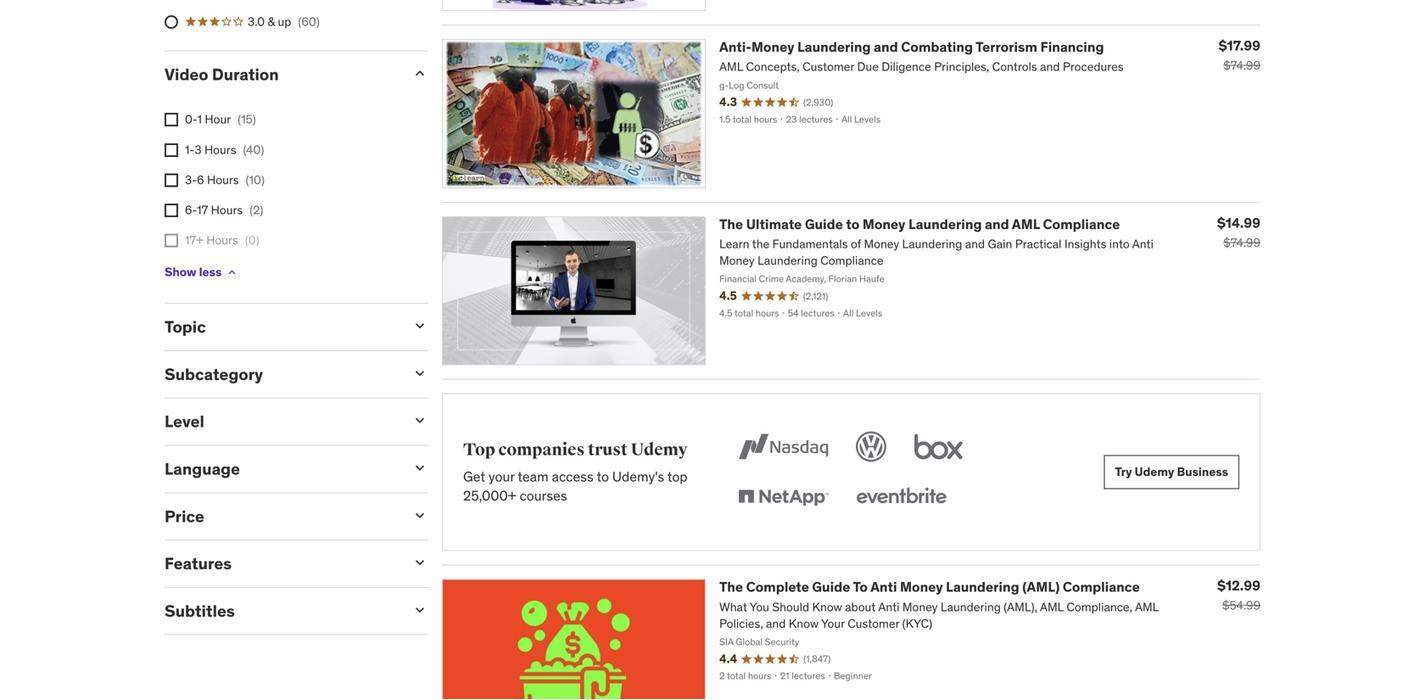 Task type: locate. For each thing, give the bounding box(es) containing it.
$17.99
[[1219, 37, 1261, 54]]

2 $74.99 from the top
[[1223, 235, 1261, 250]]

hours right 3
[[204, 142, 236, 157]]

2 small image from the top
[[411, 507, 428, 524]]

$12.99
[[1217, 577, 1261, 594]]

xsmall image right less
[[225, 266, 239, 279]]

the ultimate guide to money laundering and aml compliance
[[719, 215, 1120, 233]]

1 vertical spatial the
[[719, 578, 743, 596]]

3 small image from the top
[[411, 365, 428, 382]]

the left ultimate
[[719, 215, 743, 233]]

subtitles
[[165, 601, 235, 621]]

6 small image from the top
[[411, 601, 428, 618]]

udemy
[[631, 439, 688, 460], [1135, 464, 1174, 480]]

anti-money laundering and combating terrorism financing
[[719, 38, 1104, 56]]

1 vertical spatial to
[[597, 468, 609, 485]]

access
[[552, 468, 594, 485]]

xsmall image for 1-
[[165, 143, 178, 157]]

eventbrite image
[[852, 479, 950, 516]]

financing
[[1041, 38, 1104, 56]]

subcategory button
[[165, 364, 398, 384]]

the for the ultimate guide to money laundering and aml compliance
[[719, 215, 743, 233]]

0-
[[185, 112, 197, 127]]

1 small image from the top
[[411, 65, 428, 82]]

and
[[874, 38, 898, 56], [985, 215, 1009, 233]]

hour
[[205, 112, 231, 127]]

to
[[853, 578, 868, 596]]

$74.99
[[1223, 58, 1261, 73], [1223, 235, 1261, 250]]

4 small image from the top
[[411, 459, 428, 476]]

0-1 hour (15)
[[185, 112, 256, 127]]

5 small image from the top
[[411, 554, 428, 571]]

$14.99 $74.99
[[1217, 214, 1261, 250]]

$74.99 for $14.99
[[1223, 235, 1261, 250]]

get
[[463, 468, 485, 485]]

$54.99
[[1222, 598, 1261, 613]]

small image
[[411, 65, 428, 82], [411, 317, 428, 334], [411, 365, 428, 382], [411, 459, 428, 476], [411, 554, 428, 571], [411, 601, 428, 618]]

money
[[752, 38, 794, 56], [863, 215, 906, 233], [900, 578, 943, 596]]

xsmall image left 0-
[[165, 113, 178, 127]]

guide left to
[[812, 578, 850, 596]]

xsmall image left 6-
[[165, 204, 178, 217]]

1 $74.99 from the top
[[1223, 58, 1261, 73]]

xsmall image
[[165, 113, 178, 127], [165, 143, 178, 157], [165, 173, 178, 187], [165, 204, 178, 217], [165, 234, 178, 247], [225, 266, 239, 279]]

1 vertical spatial small image
[[411, 507, 428, 524]]

xsmall image for 6-
[[165, 204, 178, 217]]

0 horizontal spatial to
[[597, 468, 609, 485]]

guide right ultimate
[[805, 215, 843, 233]]

$74.99 inside $14.99 $74.99
[[1223, 235, 1261, 250]]

show
[[165, 264, 196, 280]]

$74.99 for $17.99
[[1223, 58, 1261, 73]]

the ultimate guide to money laundering and aml compliance link
[[719, 215, 1120, 233]]

1 vertical spatial and
[[985, 215, 1009, 233]]

1 vertical spatial udemy
[[1135, 464, 1174, 480]]

price
[[165, 506, 204, 526]]

small image for topic
[[411, 317, 428, 334]]

2 vertical spatial money
[[900, 578, 943, 596]]

guide
[[805, 215, 843, 233], [812, 578, 850, 596]]

$74.99 down $17.99
[[1223, 58, 1261, 73]]

1 horizontal spatial to
[[846, 215, 860, 233]]

0 horizontal spatial udemy
[[631, 439, 688, 460]]

0 vertical spatial the
[[719, 215, 743, 233]]

17+
[[185, 232, 203, 248]]

0 horizontal spatial and
[[874, 38, 898, 56]]

udemy inside top companies trust udemy get your team access to udemy's top 25,000+ courses
[[631, 439, 688, 460]]

$74.99 down "$14.99"
[[1223, 235, 1261, 250]]

xsmall image left 3-
[[165, 173, 178, 187]]

try udemy business
[[1115, 464, 1228, 480]]

and left aml
[[985, 215, 1009, 233]]

(15)
[[238, 112, 256, 127]]

level button
[[165, 411, 398, 432]]

the left complete
[[719, 578, 743, 596]]

1 vertical spatial money
[[863, 215, 906, 233]]

try udemy business link
[[1104, 455, 1239, 489]]

top
[[667, 468, 688, 485]]

0 vertical spatial guide
[[805, 215, 843, 233]]

up
[[278, 14, 291, 29]]

$74.99 inside $17.99 $74.99
[[1223, 58, 1261, 73]]

0 vertical spatial udemy
[[631, 439, 688, 460]]

0 vertical spatial laundering
[[797, 38, 871, 56]]

3
[[195, 142, 202, 157]]

and left combating
[[874, 38, 898, 56]]

1 the from the top
[[719, 215, 743, 233]]

1 vertical spatial compliance
[[1063, 578, 1140, 596]]

topic button
[[165, 317, 398, 337]]

udemy up "top"
[[631, 439, 688, 460]]

17+ hours (0)
[[185, 232, 259, 248]]

to down trust
[[597, 468, 609, 485]]

small image
[[411, 412, 428, 429], [411, 507, 428, 524]]

companies
[[498, 439, 585, 460]]

hours for 6-17 hours
[[211, 202, 243, 218]]

compliance right (aml)
[[1063, 578, 1140, 596]]

0 vertical spatial money
[[752, 38, 794, 56]]

anti-
[[719, 38, 752, 56]]

(aml)
[[1022, 578, 1060, 596]]

0 vertical spatial compliance
[[1043, 215, 1120, 233]]

video duration
[[165, 64, 279, 84]]

small image for video duration
[[411, 65, 428, 82]]

hours
[[204, 142, 236, 157], [207, 172, 239, 187], [211, 202, 243, 218], [206, 232, 238, 248]]

xsmall image for 3-
[[165, 173, 178, 187]]

$17.99 $74.99
[[1219, 37, 1261, 73]]

top
[[463, 439, 495, 460]]

small image for level
[[411, 412, 428, 429]]

your
[[489, 468, 515, 485]]

hours right 17
[[211, 202, 243, 218]]

hours right 6
[[207, 172, 239, 187]]

xsmall image left "17+"
[[165, 234, 178, 247]]

3.0 & up (60)
[[248, 14, 320, 29]]

show less button
[[165, 255, 239, 289]]

1 vertical spatial $74.99
[[1223, 235, 1261, 250]]

xsmall image left 1-
[[165, 143, 178, 157]]

0 vertical spatial $74.99
[[1223, 58, 1261, 73]]

2 the from the top
[[719, 578, 743, 596]]

video duration button
[[165, 64, 398, 84]]

the complete guide to anti money laundering (aml) compliance link
[[719, 578, 1140, 596]]

1-
[[185, 142, 195, 157]]

compliance
[[1043, 215, 1120, 233], [1063, 578, 1140, 596]]

to right ultimate
[[846, 215, 860, 233]]

3-
[[185, 172, 197, 187]]

topic
[[165, 317, 206, 337]]

1 small image from the top
[[411, 412, 428, 429]]

udemy right try
[[1135, 464, 1174, 480]]

6
[[197, 172, 204, 187]]

to
[[846, 215, 860, 233], [597, 468, 609, 485]]

nasdaq image
[[735, 428, 832, 465]]

1 vertical spatial laundering
[[909, 215, 982, 233]]

laundering
[[797, 38, 871, 56], [909, 215, 982, 233], [946, 578, 1019, 596]]

2 small image from the top
[[411, 317, 428, 334]]

compliance right aml
[[1043, 215, 1120, 233]]

xsmall image for 0-
[[165, 113, 178, 127]]

0 vertical spatial small image
[[411, 412, 428, 429]]

1 vertical spatial guide
[[812, 578, 850, 596]]

level
[[165, 411, 204, 432]]

subcategory
[[165, 364, 263, 384]]

duration
[[212, 64, 279, 84]]

17
[[197, 202, 208, 218]]

the
[[719, 215, 743, 233], [719, 578, 743, 596]]

courses
[[520, 487, 567, 504]]



Task type: vqa. For each thing, say whether or not it's contained in the screenshot.
the left to
yes



Task type: describe. For each thing, give the bounding box(es) containing it.
show less
[[165, 264, 222, 280]]

anti
[[871, 578, 897, 596]]

0 vertical spatial and
[[874, 38, 898, 56]]

(0)
[[245, 232, 259, 248]]

(2)
[[250, 202, 263, 218]]

less
[[199, 264, 222, 280]]

(40)
[[243, 142, 264, 157]]

udemy's
[[612, 468, 664, 485]]

(10)
[[246, 172, 265, 187]]

&
[[268, 14, 275, 29]]

volkswagen image
[[852, 428, 890, 465]]

price button
[[165, 506, 398, 526]]

compliance for the ultimate guide to money laundering and aml compliance
[[1043, 215, 1120, 233]]

small image for subcategory
[[411, 365, 428, 382]]

guide for to
[[805, 215, 843, 233]]

$14.99
[[1217, 214, 1261, 231]]

small image for features
[[411, 554, 428, 571]]

0 vertical spatial to
[[846, 215, 860, 233]]

language button
[[165, 459, 398, 479]]

6-17 hours (2)
[[185, 202, 263, 218]]

top companies trust udemy get your team access to udemy's top 25,000+ courses
[[463, 439, 688, 504]]

trust
[[588, 439, 628, 460]]

the complete guide to anti money laundering (aml) compliance
[[719, 578, 1140, 596]]

hours for 1-3 hours
[[204, 142, 236, 157]]

the for the complete guide to anti money laundering (aml) compliance
[[719, 578, 743, 596]]

small image for language
[[411, 459, 428, 476]]

features button
[[165, 553, 398, 574]]

guide for to
[[812, 578, 850, 596]]

xsmall image for 17+
[[165, 234, 178, 247]]

anti-money laundering and combating terrorism financing link
[[719, 38, 1104, 56]]

ultimate
[[746, 215, 802, 233]]

video
[[165, 64, 208, 84]]

netapp image
[[735, 479, 832, 516]]

1 horizontal spatial and
[[985, 215, 1009, 233]]

(60)
[[298, 14, 320, 29]]

$12.99 $54.99
[[1217, 577, 1261, 613]]

terrorism
[[976, 38, 1038, 56]]

1-3 hours (40)
[[185, 142, 264, 157]]

try
[[1115, 464, 1132, 480]]

aml
[[1012, 215, 1040, 233]]

small image for subtitles
[[411, 601, 428, 618]]

business
[[1177, 464, 1228, 480]]

features
[[165, 553, 232, 574]]

hours right "17+"
[[206, 232, 238, 248]]

1 horizontal spatial udemy
[[1135, 464, 1174, 480]]

team
[[518, 468, 549, 485]]

subtitles button
[[165, 601, 398, 621]]

to inside top companies trust udemy get your team access to udemy's top 25,000+ courses
[[597, 468, 609, 485]]

2 vertical spatial laundering
[[946, 578, 1019, 596]]

compliance for the complete guide to anti money laundering (aml) compliance
[[1063, 578, 1140, 596]]

6-
[[185, 202, 197, 218]]

xsmall image inside 'show less' button
[[225, 266, 239, 279]]

complete
[[746, 578, 809, 596]]

box image
[[910, 428, 967, 465]]

3-6 hours (10)
[[185, 172, 265, 187]]

25,000+
[[463, 487, 516, 504]]

hours for 3-6 hours
[[207, 172, 239, 187]]

1
[[197, 112, 202, 127]]

small image for price
[[411, 507, 428, 524]]

combating
[[901, 38, 973, 56]]

3.0
[[248, 14, 265, 29]]

language
[[165, 459, 240, 479]]



